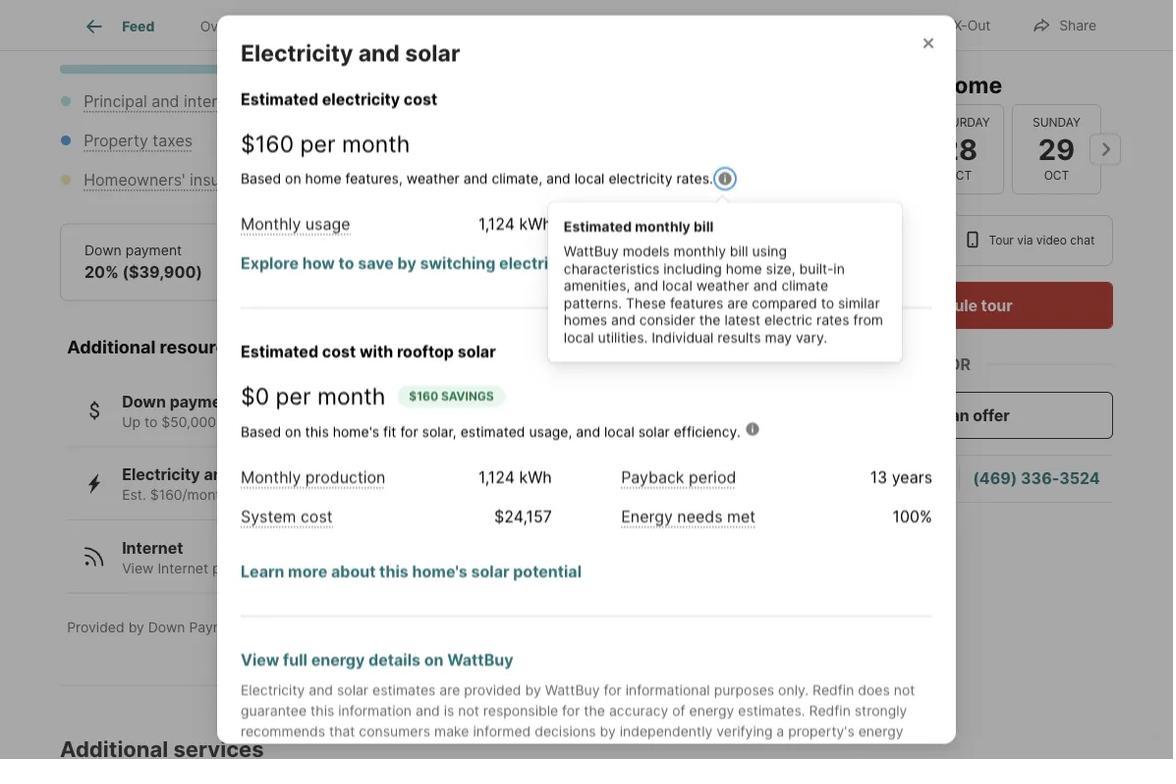 Task type: describe. For each thing, give the bounding box(es) containing it.
favorite
[[833, 17, 885, 34]]

x-out
[[953, 17, 991, 34]]

and right usage,
[[576, 423, 600, 440]]

by up responsible at left bottom
[[525, 682, 541, 699]]

local right climate,
[[575, 170, 605, 187]]

principal and interest
[[84, 92, 240, 111]]

solar down the fit
[[390, 487, 421, 504]]

and up view full energy details on wattbuy link
[[380, 620, 404, 636]]

principal
[[84, 92, 147, 111]]

on for this
[[285, 423, 301, 440]]

electricity and solar dialog
[[217, 15, 956, 760]]

electricity for electricity and solar est. $160/month, save                  $160 with rooftop solar
[[122, 465, 200, 485]]

details for property details
[[367, 18, 410, 35]]

30-
[[450, 263, 478, 282]]

local down homes on the top
[[564, 329, 594, 345]]

2 horizontal spatial energy
[[858, 723, 903, 740]]

0 horizontal spatial energy
[[311, 650, 365, 670]]

oct for 29
[[1044, 169, 1069, 183]]

monthly for monthly usage
[[241, 214, 301, 233]]

guarantee
[[241, 702, 307, 719]]

wattbuy inside estimated monthly bill wattbuy models monthly bill using characteristics including home size, built-in amenities, and local weather and climate patterns. these features are compared to similar homes and consider the latest electric rates from local utilities. individual results may vary.
[[564, 243, 619, 259]]

and left is
[[416, 702, 440, 719]]

electric
[[765, 311, 813, 328]]

for up "decisions"
[[562, 702, 580, 719]]

view full energy details on wattbuy
[[241, 650, 514, 670]]

energy
[[621, 507, 673, 526]]

assistance
[[241, 392, 324, 411]]

by left switching
[[397, 253, 416, 273]]

electricity and solar estimates are provided by wattbuy for informational purposes only. redfin does not guarantee this information and is not responsible for the accuracy of energy estimates. redfin strongly recommends that consumers make informed decisions by independently verifying a property's energy costs and usage.
[[241, 682, 915, 760]]

start an offer
[[909, 406, 1010, 425]]

start an offer button
[[806, 392, 1113, 439]]

explore how to save by switching electricity plans
[[241, 253, 623, 273]]

100%
[[893, 507, 932, 526]]

x-out button
[[909, 4, 1007, 45]]

allconnect
[[408, 620, 479, 636]]

1 horizontal spatial home's
[[412, 562, 468, 581]]

13
[[870, 468, 888, 487]]

and down recommends
[[280, 744, 304, 760]]

schools tab
[[592, 3, 688, 50]]

0 horizontal spatial weather
[[407, 170, 460, 187]]

monthly for monthly production
[[241, 468, 301, 487]]

wattbuy inside electricity and solar estimates are provided by wattbuy for informational purposes only. redfin does not guarantee this information and is not responsible for the accuracy of energy estimates. redfin strongly recommends that consumers make informed decisions by independently verifying a property's energy costs and usage.
[[545, 682, 600, 699]]

save inside the electricity and solar est. $160/month, save                  $160 with rooftop solar
[[237, 487, 267, 504]]

including
[[663, 260, 722, 277]]

ask a question link
[[825, 469, 939, 488]]

schedule
[[906, 296, 978, 315]]

(469)
[[973, 469, 1017, 488]]

next image
[[1090, 134, 1121, 165]]

rooftop inside electricity and solar dialog
[[397, 342, 454, 361]]

latest
[[725, 311, 761, 328]]

and up taxes
[[152, 92, 179, 111]]

provided
[[464, 682, 521, 699]]

and up that
[[309, 682, 333, 699]]

home
[[281, 242, 319, 259]]

up
[[122, 414, 141, 430]]

home price $199,500
[[281, 242, 356, 282]]

electricity and solar est. $160/month, save                  $160 with rooftop solar
[[122, 465, 421, 504]]

feed link
[[83, 15, 155, 38]]

cost for system cost
[[301, 507, 333, 526]]

yr
[[478, 263, 494, 282]]

estimated electricity cost
[[241, 89, 437, 108]]

start
[[909, 406, 947, 425]]

overview tab
[[177, 3, 284, 50]]

cost for estimated cost with rooftop solar
[[322, 342, 356, 361]]

principal and interest link
[[84, 92, 240, 111]]

homeowners'
[[84, 171, 185, 190]]

resources
[[160, 337, 247, 358]]

sunday
[[1033, 115, 1081, 129]]

by down accuracy
[[600, 723, 616, 740]]

estimates.
[[738, 702, 805, 719]]

0 vertical spatial bill
[[694, 218, 714, 234]]

and inside internet view internet plans and providers available for this home
[[251, 560, 275, 577]]

$160  per month
[[241, 129, 410, 157]]

offer
[[973, 406, 1010, 425]]

utilities.
[[598, 329, 648, 345]]

fit
[[383, 423, 396, 440]]

costs
[[241, 744, 276, 760]]

monthly usage
[[241, 214, 350, 233]]

plans inside internet view internet plans and providers available for this home
[[212, 560, 247, 577]]

0 vertical spatial redfin
[[813, 682, 854, 699]]

1 vertical spatial energy
[[689, 702, 734, 719]]

to inside down payment assistance up to $50,000 available from 20 programs
[[144, 414, 158, 430]]

the inside estimated monthly bill wattbuy models monthly bill using characteristics including home size, built-in amenities, and local weather and climate patterns. these features are compared to similar homes and consider the latest electric rates from local utilities. individual results may vary.
[[699, 311, 721, 328]]

payback period
[[621, 468, 736, 487]]

amenities,
[[564, 277, 630, 294]]

or
[[948, 355, 971, 374]]

monthly production
[[241, 468, 386, 487]]

usage,
[[529, 423, 572, 440]]

is
[[444, 702, 454, 719]]

consumers
[[359, 723, 430, 740]]

2 vertical spatial on
[[424, 650, 444, 670]]

rates.
[[676, 170, 713, 187]]

estimated for estimated electricity cost
[[241, 89, 318, 108]]

property for property taxes
[[84, 131, 148, 150]]

$160 inside the electricity and solar est. $160/month, save                  $160 with rooftop solar
[[270, 487, 303, 504]]

switching
[[420, 253, 496, 273]]

on for home
[[285, 170, 301, 187]]

programs
[[335, 414, 397, 430]]

explore
[[241, 253, 299, 273]]

tour for schedule
[[981, 296, 1013, 315]]

($39,900)
[[122, 263, 202, 282]]

tour in person
[[847, 233, 930, 248]]

home inside internet view internet plans and providers available for this home
[[454, 560, 490, 577]]

loan details 30-yr fixed, 8.21%
[[450, 242, 590, 282]]

interest
[[184, 92, 240, 111]]

this inside electricity and solar estimates are provided by wattbuy for informational purposes only. redfin does not guarantee this information and is not responsible for the accuracy of energy estimates. redfin strongly recommends that consumers make informed decisions by independently verifying a property's energy costs and usage.
[[311, 702, 334, 719]]

0 vertical spatial a
[[859, 469, 868, 488]]

homeowners' insurance
[[84, 171, 262, 190]]

payment for 20%
[[125, 242, 182, 259]]

$0  per month
[[241, 382, 386, 410]]

results
[[718, 329, 761, 345]]

home down $160  per month
[[305, 170, 341, 187]]

for up accuracy
[[604, 682, 622, 699]]

chat
[[1070, 233, 1095, 248]]

and up these
[[634, 277, 658, 294]]

this down $0  per month
[[305, 423, 329, 440]]

estimated for estimated cost with rooftop solar
[[241, 342, 318, 361]]

energy needs met
[[621, 507, 756, 526]]

potential
[[513, 562, 582, 581]]

independently
[[620, 723, 713, 740]]

homeowners' insurance link
[[84, 171, 262, 190]]

responsible
[[483, 702, 558, 719]]

electricity for electricity and solar
[[241, 39, 353, 66]]

climate,
[[492, 170, 542, 187]]

full
[[283, 650, 307, 670]]

and up utilities.
[[611, 311, 636, 328]]

20%
[[85, 263, 119, 282]]

save inside electricity and solar dialog
[[358, 253, 394, 273]]

based for based on home features, weather and climate, and local electricity rates.
[[241, 170, 281, 187]]

are inside electricity and solar estimates are provided by wattbuy for informational purposes only. redfin does not guarantee this information and is not responsible for the accuracy of energy estimates. redfin strongly recommends that consumers make informed decisions by independently verifying a property's energy costs and usage.
[[440, 682, 460, 699]]

with inside electricity and solar dialog
[[360, 342, 393, 361]]

in inside list box
[[876, 233, 886, 248]]

features,
[[345, 170, 403, 187]]

homes
[[564, 311, 607, 328]]

0 vertical spatial not
[[894, 682, 915, 699]]

information
[[338, 702, 412, 719]]

and left climate,
[[464, 170, 488, 187]]

payment for assistance
[[170, 392, 237, 411]]

0 vertical spatial monthly
[[635, 218, 690, 234]]

informed
[[473, 723, 531, 740]]

$160/month,
[[150, 487, 233, 504]]

and right climate,
[[546, 170, 571, 187]]

1 vertical spatial redfin
[[809, 702, 851, 719]]

kwh for monthly production
[[519, 468, 552, 487]]

additional resources
[[67, 337, 247, 358]]

electricity and solar
[[241, 39, 460, 66]]

similar
[[838, 294, 880, 311]]

1 vertical spatial monthly
[[674, 243, 726, 259]]

solar up payback
[[638, 423, 670, 440]]

rates
[[816, 311, 849, 328]]

solar left potential
[[471, 562, 509, 581]]

may
[[765, 329, 792, 345]]

resource,
[[250, 620, 314, 636]]

0 vertical spatial electricity
[[322, 89, 400, 108]]

0 horizontal spatial not
[[458, 702, 479, 719]]

efficiency.
[[674, 423, 741, 440]]

based on home features, weather and climate, and local electricity rates.
[[241, 170, 713, 187]]

sale & tax history tab
[[433, 3, 592, 50]]

payment
[[189, 620, 246, 636]]



Task type: vqa. For each thing, say whether or not it's contained in the screenshot.
759-
no



Task type: locate. For each thing, give the bounding box(es) containing it.
person
[[889, 233, 930, 248]]

2 kwh from the top
[[519, 468, 552, 487]]

1 vertical spatial kwh
[[519, 468, 552, 487]]

to right how
[[339, 253, 354, 273]]

2 vertical spatial per
[[276, 382, 311, 410]]

monthly up models
[[635, 218, 690, 234]]

providers
[[279, 560, 340, 577]]

of
[[672, 702, 686, 719]]

1,124 kwh for monthly production
[[478, 468, 552, 487]]

with inside the electricity and solar est. $160/month, save                  $160 with rooftop solar
[[307, 487, 334, 504]]

0 horizontal spatial a
[[777, 723, 784, 740]]

tour
[[847, 233, 873, 248], [989, 233, 1014, 248]]

tour left person
[[847, 233, 873, 248]]

wattbuy up "decisions"
[[545, 682, 600, 699]]

2 vertical spatial down
[[148, 620, 185, 636]]

1,124 for monthly usage
[[478, 214, 515, 233]]

this up that
[[311, 702, 334, 719]]

0 vertical spatial rooftop
[[397, 342, 454, 361]]

0 vertical spatial monthly
[[241, 214, 301, 233]]

1 vertical spatial details
[[486, 242, 529, 259]]

tour right the schedule
[[981, 296, 1013, 315]]

0 horizontal spatial available
[[220, 414, 277, 430]]

0 vertical spatial cost
[[404, 89, 437, 108]]

13 years
[[870, 468, 932, 487]]

more
[[288, 562, 327, 581]]

get
[[606, 7, 633, 27]]

estimated up assistance
[[241, 342, 318, 361]]

$160 up insurance at the left top of page
[[241, 129, 294, 157]]

a down estimates.
[[777, 723, 784, 740]]

for
[[400, 423, 418, 440], [404, 560, 422, 577], [604, 682, 622, 699], [562, 702, 580, 719]]

home up saturday
[[940, 71, 1002, 98]]

(469) 336-3524 link
[[973, 469, 1100, 488]]

a left "13"
[[859, 469, 868, 488]]

1 monthly from the top
[[241, 214, 301, 233]]

models
[[623, 243, 670, 259]]

home's
[[333, 423, 379, 440], [412, 562, 468, 581]]

1 vertical spatial electricity
[[122, 465, 200, 485]]

electricity up est.
[[122, 465, 200, 485]]

this up saturday
[[893, 71, 935, 98]]

property details tab
[[284, 3, 433, 50]]

1 vertical spatial plans
[[212, 560, 247, 577]]

tour for tour in person
[[847, 233, 873, 248]]

oct for 28
[[947, 169, 972, 183]]

tab list
[[60, 0, 704, 50]]

for right the about
[[404, 560, 422, 577]]

save up system
[[237, 487, 267, 504]]

electricity down electricity and solar
[[322, 89, 400, 108]]

month up programs
[[317, 382, 386, 410]]

0 vertical spatial month
[[200, 2, 281, 33]]

2 1,124 from the top
[[478, 468, 515, 487]]

list box containing tour in person
[[806, 215, 1113, 266]]

details inside loan details 30-yr fixed, 8.21%
[[486, 242, 529, 259]]

1 horizontal spatial bill
[[730, 243, 748, 259]]

weather
[[407, 170, 460, 187], [696, 277, 749, 294]]

1,124 down estimated on the bottom left
[[478, 468, 515, 487]]

local
[[575, 170, 605, 187], [662, 277, 692, 294], [564, 329, 594, 345], [604, 423, 634, 440]]

2 vertical spatial details
[[369, 650, 421, 670]]

1,124 kwh for monthly usage
[[478, 214, 552, 233]]

tour via video chat option
[[949, 215, 1113, 266]]

1 kwh from the top
[[519, 214, 552, 233]]

redfin right the only. at right bottom
[[813, 682, 854, 699]]

details for loan details 30-yr fixed, 8.21%
[[486, 242, 529, 259]]

the inside electricity and solar estimates are provided by wattbuy for informational purposes only. redfin does not guarantee this information and is not responsible for the accuracy of energy estimates. redfin strongly recommends that consumers make informed decisions by independently verifying a property's energy costs and usage.
[[584, 702, 605, 719]]

to up the 'rates'
[[821, 294, 834, 311]]

not right does
[[894, 682, 915, 699]]

down for up
[[122, 392, 166, 411]]

0 horizontal spatial view
[[122, 560, 154, 577]]

1 1,124 kwh from the top
[[478, 214, 552, 233]]

2 vertical spatial $160
[[270, 487, 303, 504]]

property for property details
[[307, 18, 363, 35]]

energy down wattbuy,
[[311, 650, 365, 670]]

1 vertical spatial $160
[[409, 389, 438, 403]]

estimated
[[241, 89, 318, 108], [564, 218, 632, 234], [241, 342, 318, 361]]

0 vertical spatial details
[[367, 18, 410, 35]]

are up is
[[440, 682, 460, 699]]

0 vertical spatial plans
[[581, 253, 623, 273]]

period
[[689, 468, 736, 487]]

needs
[[677, 507, 723, 526]]

down
[[85, 242, 122, 259], [122, 392, 166, 411], [148, 620, 185, 636]]

0 vertical spatial internet
[[122, 539, 183, 558]]

home inside estimated monthly bill wattbuy models monthly bill using characteristics including home size, built-in amenities, and local weather and climate patterns. these features are compared to similar homes and consider the latest electric rates from local utilities. individual results may vary.
[[726, 260, 762, 277]]

1 vertical spatial home's
[[412, 562, 468, 581]]

1 horizontal spatial save
[[358, 253, 394, 273]]

estimated up $160  per month
[[241, 89, 318, 108]]

1 vertical spatial the
[[584, 702, 605, 719]]

monthly usage link
[[241, 214, 350, 233]]

wattbuy
[[564, 243, 619, 259], [447, 650, 514, 670], [545, 682, 600, 699]]

go tour this home
[[806, 71, 1002, 98]]

month for $1,648 per month
[[200, 2, 281, 33]]

1 horizontal spatial in
[[876, 233, 886, 248]]

0 vertical spatial weather
[[407, 170, 460, 187]]

1 vertical spatial not
[[458, 702, 479, 719]]

1 vertical spatial to
[[821, 294, 834, 311]]

0 horizontal spatial tour
[[842, 71, 888, 98]]

internet up payment
[[158, 560, 208, 577]]

estimated cost with rooftop solar
[[241, 342, 496, 361]]

payment up ($39,900)
[[125, 242, 182, 259]]

0 vertical spatial wattbuy
[[564, 243, 619, 259]]

estimated inside estimated monthly bill wattbuy models monthly bill using characteristics including home size, built-in amenities, and local weather and climate patterns. these features are compared to similar homes and consider the latest electric rates from local utilities. individual results may vary.
[[564, 218, 632, 234]]

to
[[339, 253, 354, 273], [821, 294, 834, 311], [144, 414, 158, 430]]

estimated up characteristics
[[564, 218, 632, 234]]

oct down the 29
[[1044, 169, 1069, 183]]

electricity left rates. at top right
[[609, 170, 673, 187]]

per for $1,648
[[152, 2, 194, 33]]

1 tour from the left
[[847, 233, 873, 248]]

1 vertical spatial are
[[440, 682, 460, 699]]

met
[[727, 507, 756, 526]]

the up "decisions"
[[584, 702, 605, 719]]

1,124 kwh up $24,157
[[478, 468, 552, 487]]

1 vertical spatial payment
[[170, 392, 237, 411]]

rooftop inside the electricity and solar est. $160/month, save                  $160 with rooftop solar
[[338, 487, 386, 504]]

0 horizontal spatial with
[[307, 487, 334, 504]]

tour inside schedule tour button
[[981, 296, 1013, 315]]

and down property details
[[358, 39, 400, 66]]

about
[[331, 562, 376, 581]]

None button
[[817, 103, 907, 196], [915, 104, 1004, 195], [1012, 104, 1101, 195], [817, 103, 907, 196], [915, 104, 1004, 195], [1012, 104, 1101, 195]]

for inside internet view internet plans and providers available for this home
[[404, 560, 422, 577]]

to inside estimated monthly bill wattbuy models monthly bill using characteristics including home size, built-in amenities, and local weather and climate patterns. these features are compared to similar homes and consider the latest electric rates from local utilities. individual results may vary.
[[821, 294, 834, 311]]

1,124 kwh
[[478, 214, 552, 233], [478, 468, 552, 487]]

internet down est.
[[122, 539, 183, 558]]

local up payback
[[604, 423, 634, 440]]

from down similar
[[853, 311, 883, 328]]

down up up
[[122, 392, 166, 411]]

electricity right yr
[[499, 253, 577, 273]]

not right is
[[458, 702, 479, 719]]

list box
[[806, 215, 1113, 266]]

oct inside the sunday 29 oct
[[1044, 169, 1069, 183]]

payback period link
[[621, 468, 736, 487]]

per for $160
[[300, 129, 336, 157]]

1 horizontal spatial electricity
[[499, 253, 577, 273]]

view inside internet view internet plans and providers available for this home
[[122, 560, 154, 577]]

tour left via
[[989, 233, 1014, 248]]

solar down sale
[[405, 39, 460, 66]]

kwh up loan details 30-yr fixed, 8.21%
[[519, 214, 552, 233]]

kwh up $24,157
[[519, 468, 552, 487]]

size,
[[766, 260, 796, 277]]

0 vertical spatial are
[[727, 294, 748, 311]]

$160 up "system cost" 'link'
[[270, 487, 303, 504]]

0 vertical spatial based
[[241, 170, 281, 187]]

favorite button
[[789, 4, 901, 45]]

per down estimated electricity cost
[[300, 129, 336, 157]]

these
[[626, 294, 666, 311]]

and inside the electricity and solar est. $160/month, save                  $160 with rooftop solar
[[204, 465, 233, 485]]

and inside "element"
[[358, 39, 400, 66]]

2 1,124 kwh from the top
[[478, 468, 552, 487]]

1 horizontal spatial energy
[[689, 702, 734, 719]]

1 horizontal spatial are
[[727, 294, 748, 311]]

1 horizontal spatial oct
[[1044, 169, 1069, 183]]

view down provided by down payment resource, wattbuy, and allconnect
[[241, 650, 279, 670]]

property taxes
[[84, 131, 193, 150]]

in left person
[[876, 233, 886, 248]]

history
[[524, 18, 569, 35]]

solar up the information
[[337, 682, 369, 699]]

0 vertical spatial per
[[152, 2, 194, 33]]

1 vertical spatial 1,124 kwh
[[478, 468, 552, 487]]

details inside tab
[[367, 18, 410, 35]]

0 vertical spatial payment
[[125, 242, 182, 259]]

1,124 for monthly production
[[478, 468, 515, 487]]

1 vertical spatial wattbuy
[[447, 650, 514, 670]]

down inside down payment assistance up to $50,000 available from 20 programs
[[122, 392, 166, 411]]

$160  savings
[[409, 389, 494, 403]]

video
[[1036, 233, 1067, 248]]

payment
[[125, 242, 182, 259], [170, 392, 237, 411]]

solar
[[405, 39, 460, 66], [458, 342, 496, 361], [638, 423, 670, 440], [236, 465, 275, 485], [390, 487, 421, 504], [471, 562, 509, 581], [337, 682, 369, 699]]

1,124 kwh up loan details 30-yr fixed, 8.21%
[[478, 214, 552, 233]]

0 vertical spatial home's
[[333, 423, 379, 440]]

schools
[[614, 18, 666, 35]]

price
[[323, 242, 356, 259]]

1 vertical spatial view
[[241, 650, 279, 670]]

0 vertical spatial property
[[307, 18, 363, 35]]

share
[[1059, 17, 1097, 34]]

with down monthly production in the left bottom of the page
[[307, 487, 334, 504]]

rooftop down production
[[338, 487, 386, 504]]

ask
[[825, 469, 855, 488]]

tab list containing feed
[[60, 0, 704, 50]]

1 vertical spatial a
[[777, 723, 784, 740]]

0 vertical spatial kwh
[[519, 214, 552, 233]]

this right the about
[[379, 562, 409, 581]]

rooftop up $160  savings
[[397, 342, 454, 361]]

the
[[699, 311, 721, 328], [584, 702, 605, 719]]

redfin up the property's
[[809, 702, 851, 719]]

down for ($39,900)
[[85, 242, 122, 259]]

1 vertical spatial rooftop
[[338, 487, 386, 504]]

view inside electricity and solar dialog
[[241, 650, 279, 670]]

local down including at the right of page
[[662, 277, 692, 294]]

down inside the down payment 20% ($39,900)
[[85, 242, 122, 259]]

from
[[853, 311, 883, 328], [281, 414, 311, 430]]

month for $160  per month
[[342, 129, 410, 157]]

to right up
[[144, 414, 158, 430]]

from inside down payment assistance up to $50,000 available from 20 programs
[[281, 414, 311, 430]]

1 vertical spatial electricity
[[609, 170, 673, 187]]

on up monthly usage link
[[285, 170, 301, 187]]

$146
[[738, 171, 775, 190]]

0 horizontal spatial tour
[[847, 233, 873, 248]]

by right provided
[[128, 620, 144, 636]]

$160 for $160  savings
[[409, 389, 438, 403]]

from inside estimated monthly bill wattbuy models monthly bill using characteristics including home size, built-in amenities, and local weather and climate patterns. these features are compared to similar homes and consider the latest electric rates from local utilities. individual results may vary.
[[853, 311, 883, 328]]

in
[[876, 233, 886, 248], [834, 260, 845, 277]]

1 oct from the left
[[947, 169, 972, 183]]

weather inside estimated monthly bill wattbuy models monthly bill using characteristics including home size, built-in amenities, and local weather and climate patterns. these features are compared to similar homes and consider the latest electric rates from local utilities. individual results may vary.
[[696, 277, 749, 294]]

available inside internet view internet plans and providers available for this home
[[344, 560, 401, 577]]

kwh for monthly usage
[[519, 214, 552, 233]]

1 1,124 from the top
[[478, 214, 515, 233]]

0 horizontal spatial electricity
[[322, 89, 400, 108]]

based for based on this home's fit for solar, estimated usage, and local solar efficiency.
[[241, 423, 281, 440]]

available
[[220, 414, 277, 430], [344, 560, 401, 577]]

property inside tab
[[307, 18, 363, 35]]

a inside electricity and solar estimates are provided by wattbuy for informational purposes only. redfin does not guarantee this information and is not responsible for the accuracy of energy estimates. redfin strongly recommends that consumers make informed decisions by independently verifying a property's energy costs and usage.
[[777, 723, 784, 740]]

internet view internet plans and providers available for this home
[[122, 539, 490, 577]]

1 vertical spatial estimated
[[564, 218, 632, 234]]

solar up 'savings'
[[458, 342, 496, 361]]

month up interest
[[200, 2, 281, 33]]

in inside estimated monthly bill wattbuy models monthly bill using characteristics including home size, built-in amenities, and local weather and climate patterns. these features are compared to similar homes and consider the latest electric rates from local utilities. individual results may vary.
[[834, 260, 845, 277]]

estimated for estimated monthly bill wattbuy models monthly bill using characteristics including home size, built-in amenities, and local weather and climate patterns. these features are compared to similar homes and consider the latest electric rates from local utilities. individual results may vary.
[[564, 218, 632, 234]]

2 oct from the left
[[1044, 169, 1069, 183]]

tour for go
[[842, 71, 888, 98]]

1 vertical spatial tour
[[981, 296, 1013, 315]]

energy right of
[[689, 702, 734, 719]]

$1,648 per month
[[60, 2, 281, 33]]

details up fixed, on the top left
[[486, 242, 529, 259]]

plans up amenities,
[[581, 253, 623, 273]]

plans inside electricity and solar dialog
[[581, 253, 623, 273]]

available for internet
[[344, 560, 401, 577]]

solar inside "element"
[[405, 39, 460, 66]]

wattbuy up provided
[[447, 650, 514, 670]]

month up features,
[[342, 129, 410, 157]]

tour inside option
[[989, 233, 1014, 248]]

$1,648
[[60, 2, 146, 33]]

additional
[[67, 337, 156, 358]]

oct down 28
[[947, 169, 972, 183]]

are up latest
[[727, 294, 748, 311]]

0 vertical spatial electricity
[[241, 39, 353, 66]]

1 horizontal spatial with
[[360, 342, 393, 361]]

2 based from the top
[[241, 423, 281, 440]]

0 horizontal spatial property
[[84, 131, 148, 150]]

0 vertical spatial $160
[[241, 129, 294, 157]]

1 vertical spatial bill
[[730, 243, 748, 259]]

1 based from the top
[[241, 170, 281, 187]]

oct inside saturday 28 oct
[[947, 169, 972, 183]]

0 vertical spatial save
[[358, 253, 394, 273]]

1 horizontal spatial plans
[[581, 253, 623, 273]]

estimated monthly bill wattbuy models monthly bill using characteristics including home size, built-in amenities, and local weather and climate patterns. these features are compared to similar homes and consider the latest electric rates from local utilities. individual results may vary.
[[564, 218, 883, 345]]

1 horizontal spatial available
[[344, 560, 401, 577]]

wattbuy up characteristics
[[564, 243, 619, 259]]

does
[[858, 682, 890, 699]]

recommends
[[241, 723, 325, 740]]

0 vertical spatial down
[[85, 242, 122, 259]]

2 horizontal spatial electricity
[[609, 170, 673, 187]]

using
[[752, 243, 787, 259]]

1 horizontal spatial to
[[339, 253, 354, 273]]

taxes
[[153, 131, 193, 150]]

electricity for electricity and solar estimates are provided by wattbuy for informational purposes only. redfin does not guarantee this information and is not responsible for the accuracy of energy estimates. redfin strongly recommends that consumers make informed decisions by independently verifying a property's energy costs and usage.
[[241, 682, 305, 699]]

1 vertical spatial with
[[307, 487, 334, 504]]

0 horizontal spatial to
[[144, 414, 158, 430]]

informational
[[626, 682, 710, 699]]

electricity inside "element"
[[241, 39, 353, 66]]

available for assistance
[[220, 414, 277, 430]]

home down using
[[726, 260, 762, 277]]

0 vertical spatial 1,124
[[478, 214, 515, 233]]

1 vertical spatial property
[[84, 131, 148, 150]]

home up allconnect
[[454, 560, 490, 577]]

payment inside down payment assistance up to $50,000 available from 20 programs
[[170, 392, 237, 411]]

details up electricity and solar
[[367, 18, 410, 35]]

an
[[951, 406, 969, 425]]

0 horizontal spatial rooftop
[[338, 487, 386, 504]]

individual
[[652, 329, 714, 345]]

built-
[[799, 260, 834, 277]]

question
[[871, 469, 939, 488]]

with up programs
[[360, 342, 393, 361]]

2 vertical spatial estimated
[[241, 342, 318, 361]]

estimates
[[372, 682, 436, 699]]

$0
[[241, 382, 269, 410]]

only.
[[778, 682, 809, 699]]

redfin
[[813, 682, 854, 699], [809, 702, 851, 719]]

and down size,
[[753, 277, 778, 294]]

this
[[893, 71, 935, 98], [305, 423, 329, 440], [426, 560, 450, 577], [379, 562, 409, 581], [311, 702, 334, 719]]

details up estimates
[[369, 650, 421, 670]]

1 vertical spatial 1,124
[[478, 468, 515, 487]]

are inside estimated monthly bill wattbuy models monthly bill using characteristics including home size, built-in amenities, and local weather and climate patterns. these features are compared to similar homes and consider the latest electric rates from local utilities. individual results may vary.
[[727, 294, 748, 311]]

payment inside the down payment 20% ($39,900)
[[125, 242, 182, 259]]

$199,500
[[281, 263, 356, 282]]

0 vertical spatial available
[[220, 414, 277, 430]]

solar inside electricity and solar estimates are provided by wattbuy for informational purposes only. redfin does not guarantee this information and is not responsible for the accuracy of energy estimates. redfin strongly recommends that consumers make informed decisions by independently verifying a property's energy costs and usage.
[[337, 682, 369, 699]]

$160 up solar,
[[409, 389, 438, 403]]

(469) 336-3524
[[973, 469, 1100, 488]]

0 vertical spatial from
[[853, 311, 883, 328]]

1 horizontal spatial the
[[699, 311, 721, 328]]

per for $0
[[276, 382, 311, 410]]

via
[[1017, 233, 1033, 248]]

$160 for $160  per month
[[241, 129, 294, 157]]

in up similar
[[834, 260, 845, 277]]

share button
[[1015, 4, 1113, 45]]

down payment assistance up to $50,000 available from 20 programs
[[122, 392, 397, 430]]

by
[[397, 253, 416, 273], [128, 620, 144, 636], [525, 682, 541, 699], [600, 723, 616, 740]]

month for $0  per month
[[317, 382, 386, 410]]

1 vertical spatial down
[[122, 392, 166, 411]]

usage.
[[308, 744, 351, 760]]

0 horizontal spatial home's
[[333, 423, 379, 440]]

and up the $160/month,
[[204, 465, 233, 485]]

per right $0
[[276, 382, 311, 410]]

2 vertical spatial electricity
[[241, 682, 305, 699]]

0 vertical spatial estimated
[[241, 89, 318, 108]]

schedule tour button
[[806, 282, 1113, 329]]

monthly up "explore"
[[241, 214, 301, 233]]

details inside electricity and solar dialog
[[369, 650, 421, 670]]

2 monthly from the top
[[241, 468, 301, 487]]

sunday 29 oct
[[1033, 115, 1081, 183]]

home's left the fit
[[333, 423, 379, 440]]

0 vertical spatial with
[[360, 342, 393, 361]]

0 horizontal spatial bill
[[694, 218, 714, 234]]

electricity inside electricity and solar estimates are provided by wattbuy for informational purposes only. redfin does not guarantee this information and is not responsible for the accuracy of energy estimates. redfin strongly recommends that consumers make informed decisions by independently verifying a property's energy costs and usage.
[[241, 682, 305, 699]]

tour for tour via video chat
[[989, 233, 1014, 248]]

property
[[307, 18, 363, 35], [84, 131, 148, 150]]

and
[[358, 39, 400, 66], [152, 92, 179, 111], [464, 170, 488, 187], [546, 170, 571, 187], [634, 277, 658, 294], [753, 277, 778, 294], [611, 311, 636, 328], [576, 423, 600, 440], [204, 465, 233, 485], [251, 560, 275, 577], [380, 620, 404, 636], [309, 682, 333, 699], [416, 702, 440, 719], [280, 744, 304, 760]]

2 vertical spatial cost
[[301, 507, 333, 526]]

2 tour from the left
[[989, 233, 1014, 248]]

make
[[434, 723, 469, 740]]

1 vertical spatial from
[[281, 414, 311, 430]]

1 vertical spatial internet
[[158, 560, 208, 577]]

on down allconnect
[[424, 650, 444, 670]]

1 vertical spatial in
[[834, 260, 845, 277]]

compared
[[752, 294, 817, 311]]

characteristics
[[564, 260, 660, 277]]

electricity and solar element
[[241, 15, 484, 67]]

1 horizontal spatial rooftop
[[397, 342, 454, 361]]

$50,000
[[161, 414, 216, 430]]

1 vertical spatial monthly
[[241, 468, 301, 487]]

0 vertical spatial in
[[876, 233, 886, 248]]

weather right features,
[[407, 170, 460, 187]]

cost down monthly production link
[[301, 507, 333, 526]]

1 horizontal spatial property
[[307, 18, 363, 35]]

go
[[806, 71, 837, 98]]

1,124 up loan
[[478, 214, 515, 233]]

2 vertical spatial energy
[[858, 723, 903, 740]]

1 vertical spatial save
[[237, 487, 267, 504]]

month
[[200, 2, 281, 33], [342, 129, 410, 157], [317, 382, 386, 410]]

view up provided
[[122, 560, 154, 577]]

1 horizontal spatial a
[[859, 469, 868, 488]]

this inside internet view internet plans and providers available for this home
[[426, 560, 450, 577]]

0 horizontal spatial oct
[[947, 169, 972, 183]]

for right the fit
[[400, 423, 418, 440]]

2 vertical spatial to
[[144, 414, 158, 430]]

electricity inside the electricity and solar est. $160/month, save                  $160 with rooftop solar
[[122, 465, 200, 485]]

available inside down payment assistance up to $50,000 available from 20 programs
[[220, 414, 277, 430]]

monthly up system
[[241, 468, 301, 487]]

solar up system
[[236, 465, 275, 485]]

plans up payment
[[212, 560, 247, 577]]

1 vertical spatial month
[[342, 129, 410, 157]]



